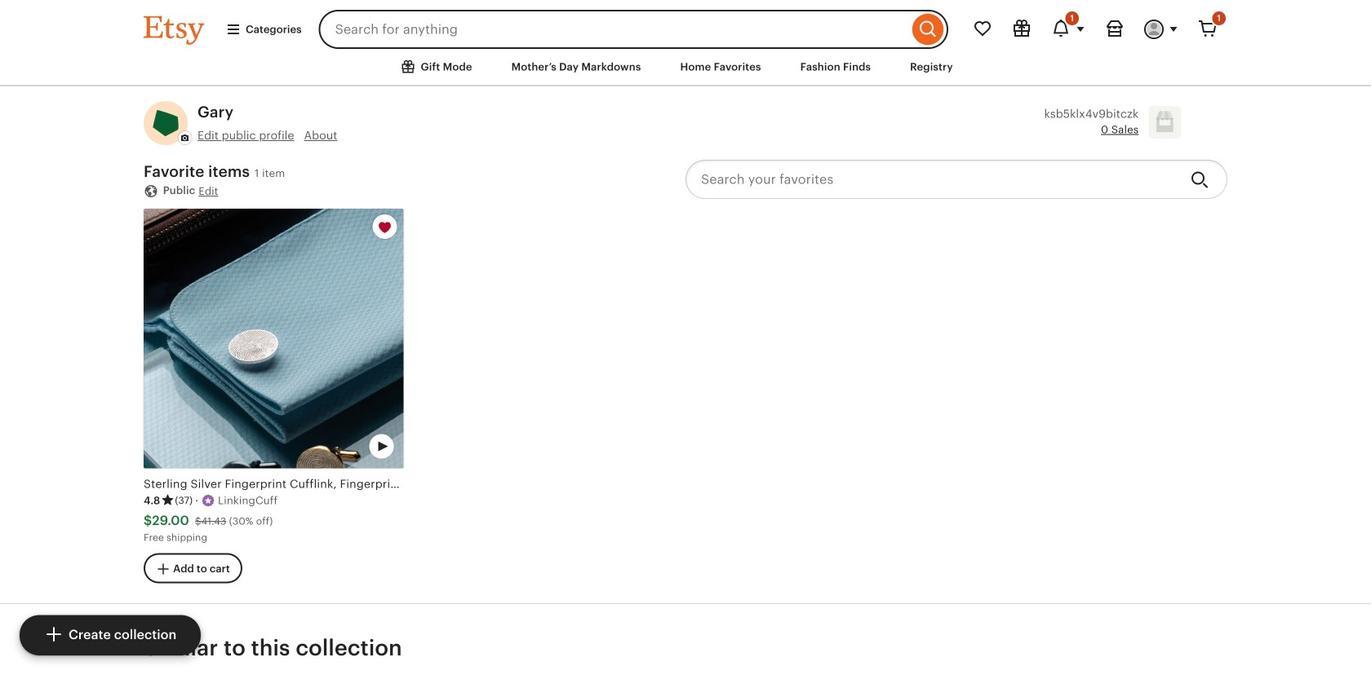 Task type: describe. For each thing, give the bounding box(es) containing it.
4.8 star rating with 37 reviews image
[[144, 494, 193, 509]]



Task type: vqa. For each thing, say whether or not it's contained in the screenshot.
off) inside $ 14.20 $ 18.94 (25% off) linendi
no



Task type: locate. For each thing, give the bounding box(es) containing it.
sterling silver fingerprint cufflink, fingerprint cuff links, groomsmen fingerprint, cufflinks groomsmen cufflinks, gift for him image
[[144, 209, 404, 469]]

None search field
[[319, 10, 948, 49]]

Search for anything text field
[[319, 10, 908, 49]]

menu bar
[[0, 0, 1371, 87], [114, 49, 1257, 87]]

Search your favorites text field
[[686, 160, 1178, 199]]

ksb5klx4v9bitczk image
[[1149, 106, 1181, 139]]

banner
[[114, 0, 1257, 49]]



